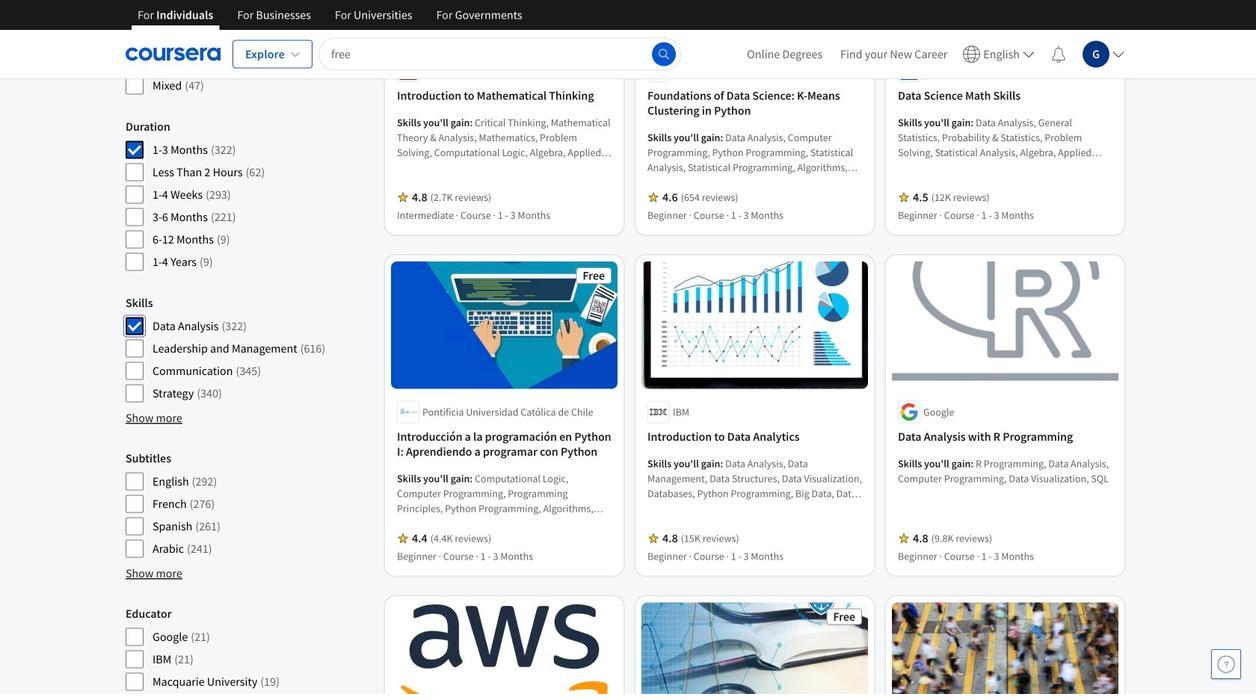 Task type: locate. For each thing, give the bounding box(es) containing it.
menu
[[738, 30, 1131, 79]]

coursera image
[[126, 42, 221, 66]]

4 group from the top
[[126, 607, 370, 695]]

None search field
[[319, 38, 681, 71]]

help center image
[[1218, 656, 1236, 674]]

group
[[126, 119, 370, 272], [126, 296, 370, 403], [126, 451, 370, 559], [126, 607, 370, 695]]



Task type: vqa. For each thing, say whether or not it's contained in the screenshot.
group
yes



Task type: describe. For each thing, give the bounding box(es) containing it.
2 group from the top
[[126, 296, 370, 403]]

3 group from the top
[[126, 451, 370, 559]]

banner navigation
[[126, 0, 535, 30]]

1 group from the top
[[126, 119, 370, 272]]

What do you want to learn? text field
[[319, 38, 681, 71]]



